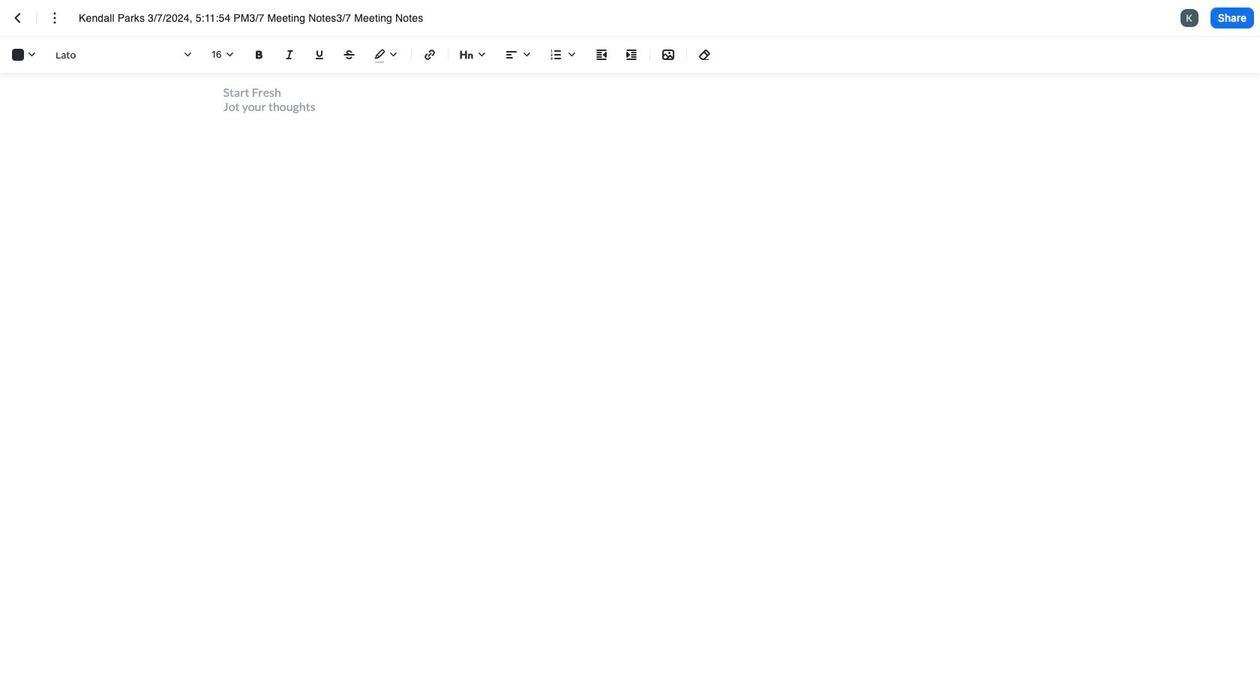 Task type: describe. For each thing, give the bounding box(es) containing it.
more image
[[46, 9, 64, 27]]

decrease indent image
[[593, 46, 611, 64]]

underline image
[[311, 46, 329, 64]]

link image
[[421, 46, 439, 64]]



Task type: locate. For each thing, give the bounding box(es) containing it.
strikethrough image
[[341, 46, 359, 64]]

insert image image
[[660, 46, 678, 64]]

bold image
[[251, 46, 269, 64]]

all notes image
[[9, 9, 27, 27]]

italic image
[[281, 46, 299, 64]]

None text field
[[79, 10, 451, 26]]

kendall parks image
[[1181, 9, 1199, 27]]

increase indent image
[[623, 46, 641, 64]]

clear style image
[[696, 46, 714, 64]]



Task type: vqa. For each thing, say whether or not it's contained in the screenshot.
Tabs Of All Whiteboard Page tab list
no



